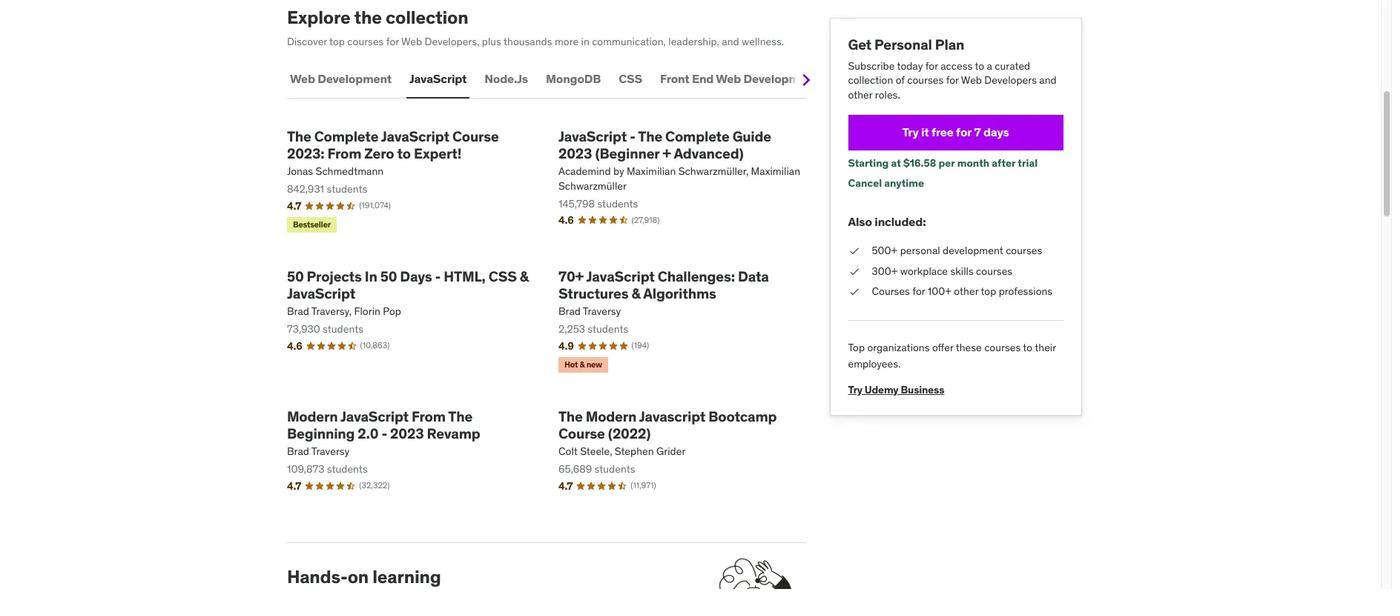 Task type: describe. For each thing, give the bounding box(es) containing it.
for left 7 in the right of the page
[[957, 125, 973, 139]]

trial
[[1019, 156, 1039, 170]]

the inside modern javascript from the beginning 2.0 - 2023 revamp brad traversy 109,873 students
[[448, 408, 473, 426]]

starting
[[849, 156, 890, 170]]

collection inside explore the collection discover top courses for web developers, plus thousands more in communication, leadership, and wellness.
[[386, 6, 469, 29]]

data
[[738, 268, 769, 285]]

css button
[[616, 61, 646, 97]]

the inside the modern javascript bootcamp course (2022) colt steele, stephen grider 65,689 students
[[559, 408, 583, 426]]

4.6 for academind
[[559, 214, 574, 227]]

css inside button
[[619, 71, 643, 86]]

javascript button
[[407, 61, 470, 97]]

for left 100+
[[913, 285, 926, 298]]

collection inside the get personal plan subscribe today for access to a curated collection of courses for web developers and other roles.
[[849, 74, 894, 87]]

to for zero
[[397, 144, 411, 162]]

modern inside the modern javascript bootcamp course (2022) colt steele, stephen grider 65,689 students
[[586, 408, 637, 426]]

a
[[988, 59, 993, 73]]

in
[[581, 35, 590, 48]]

1 maximilian from the left
[[627, 165, 676, 178]]

the inside the complete javascript course 2023: from zero to expert! jonas schmedtmann 842,931 students
[[287, 127, 311, 145]]

500+ personal development courses
[[873, 244, 1043, 257]]

7
[[975, 125, 982, 139]]

courses inside the top organizations offer these courses to their employees.
[[985, 341, 1022, 355]]

offer
[[933, 341, 954, 355]]

new
[[587, 360, 603, 371]]

try it free for 7 days link
[[849, 115, 1064, 150]]

courses
[[873, 285, 911, 298]]

stephen
[[615, 445, 654, 459]]

1 horizontal spatial &
[[580, 360, 585, 371]]

development
[[944, 244, 1004, 257]]

included:
[[875, 214, 927, 229]]

personal
[[875, 36, 933, 53]]

traversy inside modern javascript from the beginning 2.0 - 2023 revamp brad traversy 109,873 students
[[312, 445, 350, 459]]

other inside the get personal plan subscribe today for access to a curated collection of courses for web developers and other roles.
[[849, 88, 873, 102]]

2 maximilian from the left
[[751, 165, 801, 178]]

for inside explore the collection discover top courses for web developers, plus thousands more in communication, leadership, and wellness.
[[386, 35, 399, 48]]

students inside the complete javascript course 2023: from zero to expert! jonas schmedtmann 842,931 students
[[327, 182, 368, 196]]

web development
[[290, 71, 392, 86]]

after
[[993, 156, 1016, 170]]

udemy
[[865, 384, 899, 397]]

skills
[[951, 265, 975, 278]]

professions
[[1000, 285, 1053, 298]]

hot & new
[[565, 360, 603, 371]]

- inside javascript - the complete guide 2023 (beginner + advanced) academind by maximilian schwarzmüller, maximilian schwarzmüller 145,798 students
[[630, 127, 636, 145]]

jonas
[[287, 165, 313, 178]]

brad inside modern javascript from the beginning 2.0 - 2023 revamp brad traversy 109,873 students
[[287, 445, 309, 459]]

javascript inside 70+ javascript challenges: data structures & algorithms brad traversy 2,253 students
[[587, 268, 655, 285]]

the modern javascript bootcamp course (2022) link
[[559, 408, 807, 443]]

node.js
[[485, 71, 528, 86]]

web inside explore the collection discover top courses for web developers, plus thousands more in communication, leadership, and wellness.
[[401, 35, 422, 48]]

- inside modern javascript from the beginning 2.0 - 2023 revamp brad traversy 109,873 students
[[382, 425, 387, 443]]

schwarzmüller,
[[679, 165, 749, 178]]

hot
[[565, 360, 578, 371]]

2,253
[[559, 323, 585, 336]]

javascript inside 50 projects in 50 days - html, css & javascript brad traversy, florin pop 73,930 students
[[287, 285, 356, 302]]

at
[[892, 156, 902, 170]]

node.js button
[[482, 61, 531, 97]]

cancel
[[849, 177, 883, 190]]

plus
[[482, 35, 502, 48]]

the
[[354, 6, 382, 29]]

& inside 50 projects in 50 days - html, css & javascript brad traversy, florin pop 73,930 students
[[520, 268, 529, 285]]

mongodb button
[[543, 61, 604, 97]]

50 projects in 50 days - html, css & javascript link
[[287, 268, 535, 302]]

algorithms
[[644, 285, 717, 302]]

roles.
[[876, 88, 901, 102]]

xsmall image for 300+
[[849, 265, 861, 279]]

65,689
[[559, 463, 592, 476]]

194 reviews element
[[632, 341, 649, 352]]

300+ workplace skills courses
[[873, 265, 1013, 278]]

academind
[[559, 165, 611, 178]]

145,798
[[559, 197, 595, 210]]

4.7 for the complete javascript course 2023: from zero to expert!
[[287, 199, 302, 213]]

1 horizontal spatial other
[[955, 285, 979, 298]]

(191,074)
[[359, 201, 391, 211]]

developers,
[[425, 35, 480, 48]]

zero
[[365, 144, 394, 162]]

10863 reviews element
[[360, 341, 390, 352]]

27918 reviews element
[[632, 215, 660, 226]]

free
[[932, 125, 954, 139]]

pop
[[383, 305, 401, 319]]

try udemy business
[[849, 384, 945, 397]]

300+
[[873, 265, 899, 278]]

revamp
[[427, 425, 481, 443]]

- inside 50 projects in 50 days - html, css & javascript brad traversy, florin pop 73,930 students
[[435, 268, 441, 285]]

front
[[660, 71, 690, 86]]

month
[[958, 156, 990, 170]]

developers
[[985, 74, 1038, 87]]

70+ javascript challenges: data structures & algorithms brad traversy 2,253 students
[[559, 268, 769, 336]]

(10,863)
[[360, 341, 390, 351]]

and inside explore the collection discover top courses for web developers, plus thousands more in communication, leadership, and wellness.
[[722, 35, 740, 48]]

xsmall image
[[849, 244, 861, 259]]

learning
[[373, 566, 441, 589]]

schmedtmann
[[316, 165, 384, 178]]

brad inside 50 projects in 50 days - html, css & javascript brad traversy, florin pop 73,930 students
[[287, 305, 309, 319]]

hands-
[[287, 566, 348, 589]]

842,931
[[287, 182, 324, 196]]

workplace
[[901, 265, 949, 278]]

& inside 70+ javascript challenges: data structures & algorithms brad traversy 2,253 students
[[632, 285, 641, 302]]

end
[[692, 71, 714, 86]]

courses up professions
[[1007, 244, 1043, 257]]

javascript inside the complete javascript course 2023: from zero to expert! jonas schmedtmann 842,931 students
[[381, 127, 450, 145]]

get personal plan subscribe today for access to a curated collection of courses for web developers and other roles.
[[849, 36, 1058, 102]]

top for collection
[[330, 35, 345, 48]]

complete inside javascript - the complete guide 2023 (beginner + advanced) academind by maximilian schwarzmüller, maximilian schwarzmüller 145,798 students
[[666, 127, 730, 145]]

the complete javascript course 2023: from zero to expert! jonas schmedtmann 842,931 students
[[287, 127, 499, 196]]

front end web development
[[660, 71, 818, 86]]

the complete javascript course 2023: from zero to expert! link
[[287, 127, 535, 162]]

expert!
[[414, 144, 462, 162]]

students inside modern javascript from the beginning 2.0 - 2023 revamp brad traversy 109,873 students
[[327, 463, 368, 476]]

top for 100+
[[982, 285, 997, 298]]

more
[[555, 35, 579, 48]]

html,
[[444, 268, 486, 285]]

(2022)
[[608, 425, 651, 443]]



Task type: locate. For each thing, give the bounding box(es) containing it.
1 vertical spatial collection
[[849, 74, 894, 87]]

0 horizontal spatial complete
[[314, 127, 379, 145]]

and left wellness.
[[722, 35, 740, 48]]

courses inside explore the collection discover top courses for web developers, plus thousands more in communication, leadership, and wellness.
[[348, 35, 384, 48]]

students down 'schwarzmüller'
[[598, 197, 638, 210]]

- left +
[[630, 127, 636, 145]]

xsmall image left courses in the right of the page
[[849, 285, 861, 300]]

4.7 for modern javascript from the beginning 2.0 - 2023 revamp
[[287, 480, 302, 493]]

other
[[849, 88, 873, 102], [955, 285, 979, 298]]

1 vertical spatial and
[[1040, 74, 1058, 87]]

development down the discover
[[318, 71, 392, 86]]

1 vertical spatial 4.6
[[287, 339, 302, 353]]

1 vertical spatial -
[[435, 268, 441, 285]]

- right "2.0" in the bottom left of the page
[[382, 425, 387, 443]]

business
[[902, 384, 945, 397]]

0 vertical spatial try
[[903, 125, 920, 139]]

modern javascript from the beginning 2.0 - 2023 revamp brad traversy 109,873 students
[[287, 408, 481, 476]]

complete up schwarzmüller,
[[666, 127, 730, 145]]

to
[[976, 59, 985, 73], [397, 144, 411, 162], [1024, 341, 1033, 355]]

2 development from the left
[[744, 71, 818, 86]]

maximilian down 'guide'
[[751, 165, 801, 178]]

1 horizontal spatial 50
[[380, 268, 397, 285]]

4.7 for the modern javascript bootcamp course (2022)
[[559, 480, 573, 493]]

javascript
[[410, 71, 467, 86], [381, 127, 450, 145], [559, 127, 627, 145], [587, 268, 655, 285], [287, 285, 356, 302], [341, 408, 409, 426]]

complete inside the complete javascript course 2023: from zero to expert! jonas schmedtmann 842,931 students
[[314, 127, 379, 145]]

traversy down structures
[[583, 305, 621, 319]]

1 vertical spatial to
[[397, 144, 411, 162]]

to left a on the top of page
[[976, 59, 985, 73]]

organizations
[[868, 341, 931, 355]]

0 horizontal spatial top
[[330, 35, 345, 48]]

0 horizontal spatial collection
[[386, 6, 469, 29]]

0 horizontal spatial try
[[849, 384, 863, 397]]

tab navigation element
[[287, 61, 824, 98]]

4.6 down the 73,930 on the bottom left
[[287, 339, 302, 353]]

0 horizontal spatial and
[[722, 35, 740, 48]]

0 horizontal spatial course
[[453, 127, 499, 145]]

other down skills
[[955, 285, 979, 298]]

& right structures
[[632, 285, 641, 302]]

2 horizontal spatial &
[[632, 285, 641, 302]]

collection up developers,
[[386, 6, 469, 29]]

students right 2,253
[[588, 323, 629, 336]]

modern
[[287, 408, 338, 426], [586, 408, 637, 426]]

courses down development
[[977, 265, 1013, 278]]

to right "zero"
[[397, 144, 411, 162]]

css inside 50 projects in 50 days - html, css & javascript brad traversy, florin pop 73,930 students
[[489, 268, 517, 285]]

& right hot
[[580, 360, 585, 371]]

2 horizontal spatial -
[[630, 127, 636, 145]]

500+
[[873, 244, 898, 257]]

4.7 down 65,689
[[559, 480, 573, 493]]

development down wellness.
[[744, 71, 818, 86]]

guide
[[733, 127, 772, 145]]

xsmall image
[[849, 265, 861, 279], [849, 285, 861, 300]]

css right html,
[[489, 268, 517, 285]]

top inside explore the collection discover top courses for web developers, plus thousands more in communication, leadership, and wellness.
[[330, 35, 345, 48]]

2 50 from the left
[[380, 268, 397, 285]]

discover
[[287, 35, 327, 48]]

modern up "109,873"
[[287, 408, 338, 426]]

0 vertical spatial -
[[630, 127, 636, 145]]

course inside the complete javascript course 2023: from zero to expert! jonas schmedtmann 842,931 students
[[453, 127, 499, 145]]

0 vertical spatial top
[[330, 35, 345, 48]]

1 vertical spatial try
[[849, 384, 863, 397]]

xsmall image down xsmall image
[[849, 265, 861, 279]]

students up (32,322)
[[327, 463, 368, 476]]

try left "it"
[[903, 125, 920, 139]]

curated
[[996, 59, 1031, 73]]

-
[[630, 127, 636, 145], [435, 268, 441, 285], [382, 425, 387, 443]]

2.0
[[358, 425, 379, 443]]

javascript down javascript button
[[381, 127, 450, 145]]

for
[[386, 35, 399, 48], [926, 59, 939, 73], [947, 74, 960, 87], [957, 125, 973, 139], [913, 285, 926, 298]]

students down steele,
[[595, 463, 636, 476]]

0 vertical spatial to
[[976, 59, 985, 73]]

javascript up 'traversy,'
[[287, 285, 356, 302]]

students inside 50 projects in 50 days - html, css & javascript brad traversy, florin pop 73,930 students
[[323, 323, 364, 336]]

starting at $16.58 per month after trial cancel anytime
[[849, 156, 1039, 190]]

steele,
[[580, 445, 613, 459]]

web development button
[[287, 61, 395, 97]]

try inside try it free for 7 days link
[[903, 125, 920, 139]]

0 horizontal spatial from
[[328, 144, 362, 162]]

javascript up "academind"
[[559, 127, 627, 145]]

courses down today
[[908, 74, 944, 87]]

1 horizontal spatial css
[[619, 71, 643, 86]]

javascript right 70+ on the top of page
[[587, 268, 655, 285]]

from right "2.0" in the bottom left of the page
[[412, 408, 446, 426]]

modern javascript from the beginning 2.0 - 2023 revamp link
[[287, 408, 535, 443]]

50 projects in 50 days - html, css & javascript brad traversy, florin pop 73,930 students
[[287, 268, 529, 336]]

1 vertical spatial top
[[982, 285, 997, 298]]

javascript down developers,
[[410, 71, 467, 86]]

maximilian down +
[[627, 165, 676, 178]]

brad up "109,873"
[[287, 445, 309, 459]]

1 horizontal spatial -
[[435, 268, 441, 285]]

courses inside the get personal plan subscribe today for access to a curated collection of courses for web developers and other roles.
[[908, 74, 944, 87]]

1 vertical spatial traversy
[[312, 445, 350, 459]]

javascript up (32,322)
[[341, 408, 409, 426]]

0 vertical spatial 4.6
[[559, 214, 574, 227]]

web right end
[[716, 71, 741, 86]]

1 horizontal spatial traversy
[[583, 305, 621, 319]]

1 development from the left
[[318, 71, 392, 86]]

per
[[939, 156, 956, 170]]

xsmall image for courses
[[849, 285, 861, 300]]

also
[[849, 214, 873, 229]]

bestseller
[[293, 220, 331, 230]]

1 horizontal spatial from
[[412, 408, 446, 426]]

to for access
[[976, 59, 985, 73]]

try inside try udemy business link
[[849, 384, 863, 397]]

1 50 from the left
[[287, 268, 304, 285]]

web inside the get personal plan subscribe today for access to a curated collection of courses for web developers and other roles.
[[962, 74, 983, 87]]

1 vertical spatial course
[[559, 425, 605, 443]]

and right developers
[[1040, 74, 1058, 87]]

days
[[400, 268, 432, 285]]

web down the discover
[[290, 71, 315, 86]]

(194)
[[632, 341, 649, 351]]

try for try it free for 7 days
[[903, 125, 920, 139]]

javascript inside javascript - the complete guide 2023 (beginner + advanced) academind by maximilian schwarzmüller, maximilian schwarzmüller 145,798 students
[[559, 127, 627, 145]]

from up schmedtmann
[[328, 144, 362, 162]]

2 xsmall image from the top
[[849, 285, 861, 300]]

1 horizontal spatial course
[[559, 425, 605, 443]]

explore the collection discover top courses for web developers, plus thousands more in communication, leadership, and wellness.
[[287, 6, 785, 48]]

javascript inside button
[[410, 71, 467, 86]]

0 vertical spatial other
[[849, 88, 873, 102]]

1 vertical spatial other
[[955, 285, 979, 298]]

to inside the top organizations offer these courses to their employees.
[[1024, 341, 1033, 355]]

0 vertical spatial course
[[453, 127, 499, 145]]

0 horizontal spatial traversy
[[312, 445, 350, 459]]

to left their
[[1024, 341, 1033, 355]]

& left 70+ on the top of page
[[520, 268, 529, 285]]

try
[[903, 125, 920, 139], [849, 384, 863, 397]]

modern up steele,
[[586, 408, 637, 426]]

2 vertical spatial -
[[382, 425, 387, 443]]

grider
[[657, 445, 686, 459]]

course up colt
[[559, 425, 605, 443]]

50
[[287, 268, 304, 285], [380, 268, 397, 285]]

course inside the modern javascript bootcamp course (2022) colt steele, stephen grider 65,689 students
[[559, 425, 605, 443]]

1 vertical spatial from
[[412, 408, 446, 426]]

2 modern from the left
[[586, 408, 637, 426]]

4.6 for javascript
[[287, 339, 302, 353]]

web left developers,
[[401, 35, 422, 48]]

1 vertical spatial xsmall image
[[849, 285, 861, 300]]

1 modern from the left
[[287, 408, 338, 426]]

4.7 down "109,873"
[[287, 480, 302, 493]]

&
[[520, 268, 529, 285], [632, 285, 641, 302], [580, 360, 585, 371]]

1 horizontal spatial top
[[982, 285, 997, 298]]

0 horizontal spatial modern
[[287, 408, 338, 426]]

web down access
[[962, 74, 983, 87]]

0 horizontal spatial maximilian
[[627, 165, 676, 178]]

0 horizontal spatial other
[[849, 88, 873, 102]]

0 vertical spatial from
[[328, 144, 362, 162]]

0 horizontal spatial css
[[489, 268, 517, 285]]

javascript inside modern javascript from the beginning 2.0 - 2023 revamp brad traversy 109,873 students
[[341, 408, 409, 426]]

4.6 down the 145,798
[[559, 214, 574, 227]]

top
[[849, 341, 866, 355]]

modern inside modern javascript from the beginning 2.0 - 2023 revamp brad traversy 109,873 students
[[287, 408, 338, 426]]

try for try udemy business
[[849, 384, 863, 397]]

for left developers,
[[386, 35, 399, 48]]

to inside the complete javascript course 2023: from zero to expert! jonas schmedtmann 842,931 students
[[397, 144, 411, 162]]

0 horizontal spatial 2023
[[390, 425, 424, 443]]

the
[[287, 127, 311, 145], [638, 127, 663, 145], [448, 408, 473, 426], [559, 408, 583, 426]]

subscribe
[[849, 59, 896, 73]]

plan
[[936, 36, 965, 53]]

top
[[330, 35, 345, 48], [982, 285, 997, 298]]

0 vertical spatial css
[[619, 71, 643, 86]]

students inside 70+ javascript challenges: data structures & algorithms brad traversy 2,253 students
[[588, 323, 629, 336]]

2 horizontal spatial to
[[1024, 341, 1033, 355]]

these
[[957, 341, 983, 355]]

try udemy business link
[[849, 372, 945, 397]]

next image
[[795, 68, 818, 92]]

0 vertical spatial collection
[[386, 6, 469, 29]]

explore
[[287, 6, 351, 29]]

109,873
[[287, 463, 325, 476]]

and inside the get personal plan subscribe today for access to a curated collection of courses for web developers and other roles.
[[1040, 74, 1058, 87]]

personal
[[901, 244, 941, 257]]

other left roles.
[[849, 88, 873, 102]]

javascript - the complete guide 2023 (beginner + advanced) link
[[559, 127, 807, 162]]

1 complete from the left
[[314, 127, 379, 145]]

hands-on learning
[[287, 566, 441, 589]]

students inside the modern javascript bootcamp course (2022) colt steele, stephen grider 65,689 students
[[595, 463, 636, 476]]

- right days
[[435, 268, 441, 285]]

traversy,
[[312, 305, 352, 319]]

2023 right "2.0" in the bottom left of the page
[[390, 425, 424, 443]]

brad up 2,253
[[559, 305, 581, 319]]

2023 inside javascript - the complete guide 2023 (beginner + advanced) academind by maximilian schwarzmüller, maximilian schwarzmüller 145,798 students
[[559, 144, 592, 162]]

web
[[401, 35, 422, 48], [290, 71, 315, 86], [716, 71, 741, 86], [962, 74, 983, 87]]

brad up the 73,930 on the bottom left
[[287, 305, 309, 319]]

0 horizontal spatial 50
[[287, 268, 304, 285]]

thousands
[[504, 35, 552, 48]]

0 horizontal spatial -
[[382, 425, 387, 443]]

javascript - the complete guide 2023 (beginner + advanced) academind by maximilian schwarzmüller, maximilian schwarzmüller 145,798 students
[[559, 127, 801, 210]]

+
[[663, 144, 671, 162]]

try it free for 7 days
[[903, 125, 1010, 139]]

1 horizontal spatial complete
[[666, 127, 730, 145]]

from inside modern javascript from the beginning 2.0 - 2023 revamp brad traversy 109,873 students
[[412, 408, 446, 426]]

try left udemy in the right bottom of the page
[[849, 384, 863, 397]]

brad
[[287, 305, 309, 319], [559, 305, 581, 319], [287, 445, 309, 459]]

for down access
[[947, 74, 960, 87]]

it
[[922, 125, 930, 139]]

0 horizontal spatial &
[[520, 268, 529, 285]]

1 horizontal spatial 2023
[[559, 144, 592, 162]]

1 horizontal spatial to
[[976, 59, 985, 73]]

and
[[722, 35, 740, 48], [1040, 74, 1058, 87]]

0 vertical spatial xsmall image
[[849, 265, 861, 279]]

0 vertical spatial 2023
[[559, 144, 592, 162]]

1 vertical spatial 2023
[[390, 425, 424, 443]]

course down 'node.js' button
[[453, 127, 499, 145]]

1 horizontal spatial 4.6
[[559, 214, 574, 227]]

for right today
[[926, 59, 939, 73]]

1 horizontal spatial and
[[1040, 74, 1058, 87]]

top right the discover
[[330, 35, 345, 48]]

11971 reviews element
[[631, 481, 657, 492]]

projects
[[307, 268, 362, 285]]

traversy down beginning
[[312, 445, 350, 459]]

mongodb
[[546, 71, 601, 86]]

2 vertical spatial to
[[1024, 341, 1033, 355]]

bootcamp
[[709, 408, 777, 426]]

0 vertical spatial traversy
[[583, 305, 621, 319]]

1 horizontal spatial collection
[[849, 74, 894, 87]]

collection
[[386, 6, 469, 29], [849, 74, 894, 87]]

32322 reviews element
[[359, 481, 390, 492]]

1 horizontal spatial try
[[903, 125, 920, 139]]

0 horizontal spatial development
[[318, 71, 392, 86]]

1 horizontal spatial development
[[744, 71, 818, 86]]

students inside javascript - the complete guide 2023 (beginner + advanced) academind by maximilian schwarzmüller, maximilian schwarzmüller 145,798 students
[[598, 197, 638, 210]]

courses for 100+ other top professions
[[873, 285, 1053, 298]]

advanced)
[[674, 144, 744, 162]]

also included:
[[849, 214, 927, 229]]

traversy inside 70+ javascript challenges: data structures & algorithms brad traversy 2,253 students
[[583, 305, 621, 319]]

collection down subscribe
[[849, 74, 894, 87]]

students
[[327, 182, 368, 196], [598, 197, 638, 210], [323, 323, 364, 336], [588, 323, 629, 336], [327, 463, 368, 476], [595, 463, 636, 476]]

4.9
[[559, 339, 574, 353]]

courses down the
[[348, 35, 384, 48]]

wellness.
[[742, 35, 785, 48]]

50 right in
[[380, 268, 397, 285]]

0 vertical spatial and
[[722, 35, 740, 48]]

the modern javascript bootcamp course (2022) colt steele, stephen grider 65,689 students
[[559, 408, 777, 476]]

2023 inside modern javascript from the beginning 2.0 - 2023 revamp brad traversy 109,873 students
[[390, 425, 424, 443]]

0 horizontal spatial 4.6
[[287, 339, 302, 353]]

courses right the these
[[985, 341, 1022, 355]]

their
[[1036, 341, 1057, 355]]

from inside the complete javascript course 2023: from zero to expert! jonas schmedtmann 842,931 students
[[328, 144, 362, 162]]

2 complete from the left
[[666, 127, 730, 145]]

css down communication, on the top left of the page
[[619, 71, 643, 86]]

the inside javascript - the complete guide 2023 (beginner + advanced) academind by maximilian schwarzmüller, maximilian schwarzmüller 145,798 students
[[638, 127, 663, 145]]

0 horizontal spatial to
[[397, 144, 411, 162]]

students down 'traversy,'
[[323, 323, 364, 336]]

50 left projects
[[287, 268, 304, 285]]

1 horizontal spatial modern
[[586, 408, 637, 426]]

complete up schmedtmann
[[314, 127, 379, 145]]

70+ javascript challenges: data structures & algorithms link
[[559, 268, 807, 302]]

4.7 down 842,931
[[287, 199, 302, 213]]

get
[[849, 36, 872, 53]]

leadership,
[[669, 35, 720, 48]]

191074 reviews element
[[359, 201, 391, 212]]

70+
[[559, 268, 584, 285]]

1 xsmall image from the top
[[849, 265, 861, 279]]

1 horizontal spatial maximilian
[[751, 165, 801, 178]]

(11,971)
[[631, 481, 657, 491]]

students down schmedtmann
[[327, 182, 368, 196]]

top left professions
[[982, 285, 997, 298]]

1 vertical spatial css
[[489, 268, 517, 285]]

to inside the get personal plan subscribe today for access to a curated collection of courses for web developers and other roles.
[[976, 59, 985, 73]]

brad inside 70+ javascript challenges: data structures & algorithms brad traversy 2,253 students
[[559, 305, 581, 319]]

2023 up "academind"
[[559, 144, 592, 162]]

beginning
[[287, 425, 355, 443]]



Task type: vqa. For each thing, say whether or not it's contained in the screenshot.


